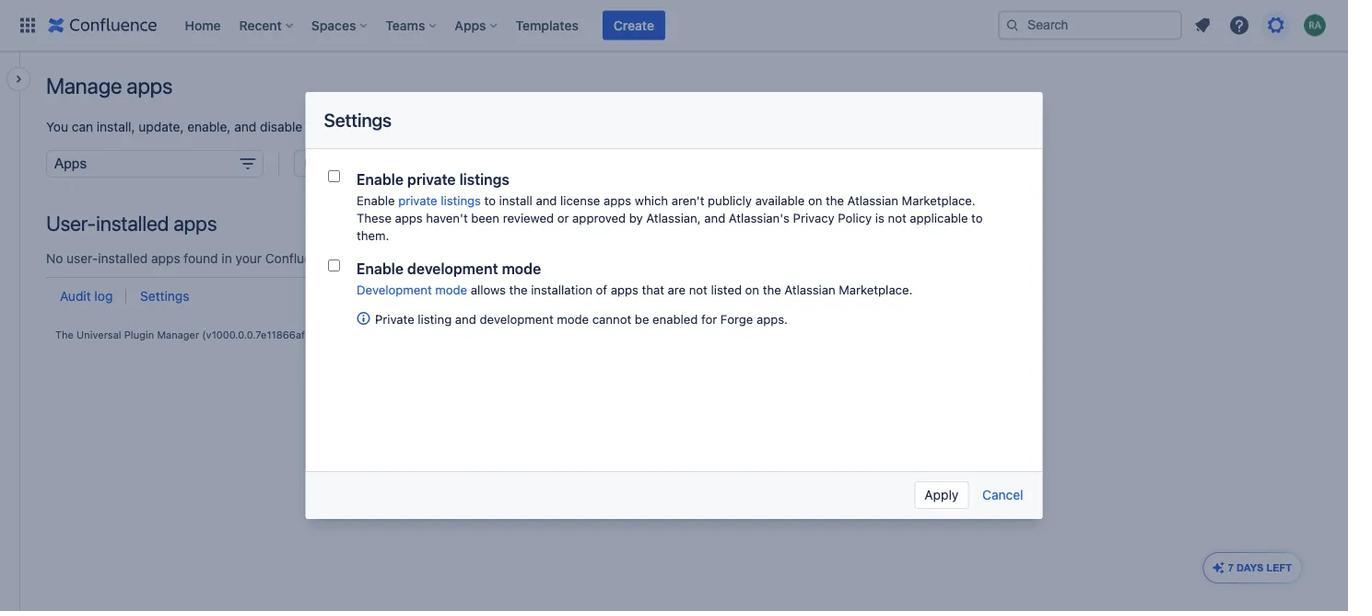Task type: locate. For each thing, give the bounding box(es) containing it.
the up policy
[[825, 193, 844, 208]]

home link
[[179, 11, 226, 40]]

1 vertical spatial on
[[745, 283, 759, 297]]

apps right of
[[610, 283, 638, 297]]

Enable development mode checkbox
[[328, 260, 340, 272]]

1 horizontal spatial not
[[887, 211, 906, 225]]

0 vertical spatial settings
[[324, 109, 392, 131]]

no user-installed apps found in your confluence instance.
[[46, 251, 391, 266]]

0 horizontal spatial by
[[328, 329, 340, 341]]

private up private listings link
[[407, 171, 455, 188]]

0 vertical spatial on
[[808, 193, 822, 208]]

to right applicable
[[971, 211, 982, 225]]

and down 'publicly'
[[704, 211, 725, 225]]

private
[[375, 312, 414, 327]]

2 enable private listings from the top
[[356, 193, 481, 208]]

0 horizontal spatial mode
[[435, 283, 467, 297]]

in
[[222, 251, 232, 266]]

marketplace.
[[901, 193, 975, 208], [838, 283, 912, 297]]

not right is in the right top of the page
[[887, 211, 906, 225]]

1 vertical spatial by
[[328, 329, 340, 341]]

on inside enable development mode development mode allows the installation of apps that are not listed on the atlassian marketplace.
[[745, 283, 759, 297]]

apps
[[127, 73, 173, 99], [306, 119, 335, 135], [603, 193, 631, 208], [394, 211, 422, 225], [173, 212, 217, 236], [151, 251, 180, 266], [610, 283, 638, 297]]

publicly
[[707, 193, 751, 208]]

enable,
[[187, 119, 231, 135]]

0 vertical spatial not
[[887, 211, 906, 225]]

no
[[46, 251, 63, 266]]

the right 'listed'
[[762, 283, 781, 297]]

find
[[372, 119, 398, 135]]

approved
[[572, 211, 625, 225]]

apps button
[[449, 11, 505, 40]]

Enable private listings checkbox
[[328, 170, 340, 182]]

1 vertical spatial mode
[[435, 283, 467, 297]]

1 vertical spatial to
[[971, 211, 982, 225]]

to install and license apps which aren't publicly available on the atlassian marketplace. these apps haven't been reviewed or approved by atlassian, and atlassian's privacy policy is not applicable to them.
[[356, 193, 982, 243]]

atlassian inside to install and license apps which aren't publicly available on the atlassian marketplace. these apps haven't been reviewed or approved by atlassian, and atlassian's privacy policy is not applicable to them.
[[847, 193, 898, 208]]

create
[[614, 18, 654, 33]]

found
[[184, 251, 218, 266]]

2 vertical spatial mode
[[556, 312, 589, 327]]

0 vertical spatial user-
[[304, 156, 338, 171]]

enable private listings up private listings link
[[356, 171, 509, 188]]

user-installed
[[304, 156, 387, 171]]

0 vertical spatial development
[[407, 260, 498, 278]]

apps left here.
[[306, 119, 335, 135]]

1 vertical spatial enable private listings
[[356, 193, 481, 208]]

atlassian down privacy
[[784, 283, 835, 297]]

user- for user-installed
[[304, 156, 338, 171]]

1 vertical spatial installed
[[96, 212, 169, 236]]

mode up 'listing'
[[435, 283, 467, 297]]

1 horizontal spatial apps.
[[756, 312, 787, 327]]

confluence
[[265, 251, 333, 266]]

listings
[[459, 171, 509, 188], [440, 193, 481, 208]]

user- for user-installed apps
[[46, 212, 96, 236]]

the universal plugin manager (v1000.0.0.7e11866afec1) by atlassian
[[55, 329, 386, 341]]

apps right these
[[394, 211, 422, 225]]

2 horizontal spatial atlassian
[[847, 193, 898, 208]]

and up the "reviewed"
[[535, 193, 557, 208]]

1 vertical spatial marketplace.
[[838, 283, 912, 297]]

not
[[887, 211, 906, 225], [689, 283, 707, 297]]

to
[[484, 193, 495, 208], [971, 211, 982, 225]]

marketplace. inside to install and license apps which aren't publicly available on the atlassian marketplace. these apps haven't been reviewed or approved by atlassian, and atlassian's privacy policy is not applicable to them.
[[901, 193, 975, 208]]

apps left found
[[151, 251, 180, 266]]

private
[[407, 171, 455, 188], [398, 193, 437, 208]]

not right are
[[689, 283, 707, 297]]

can
[[72, 119, 93, 135]]

by down which
[[629, 211, 642, 225]]

templates
[[516, 18, 579, 33]]

the right allows
[[509, 283, 527, 297]]

on right 'listed'
[[745, 283, 759, 297]]

private listing and development mode cannot be enabled for forge apps.
[[375, 312, 787, 327]]

mode for mode
[[435, 283, 467, 297]]

1 vertical spatial apps.
[[756, 312, 787, 327]]

0 horizontal spatial user-
[[46, 212, 96, 236]]

be
[[634, 312, 649, 327]]

0 horizontal spatial atlassian
[[343, 329, 386, 341]]

here.
[[338, 119, 369, 135]]

marketplace. inside enable development mode development mode allows the installation of apps that are not listed on the atlassian marketplace.
[[838, 283, 912, 297]]

enable private listings
[[356, 171, 509, 188], [356, 193, 481, 208]]

apps. right new
[[429, 119, 462, 135]]

apply
[[925, 488, 959, 503]]

1 vertical spatial user-
[[46, 212, 96, 236]]

disable
[[260, 119, 302, 135]]

your
[[235, 251, 262, 266]]

2 horizontal spatial the
[[825, 193, 844, 208]]

1 horizontal spatial the
[[762, 283, 781, 297]]

forge
[[720, 312, 753, 327]]

spaces button
[[306, 11, 374, 40]]

atlassian down info icon
[[343, 329, 386, 341]]

enable inside enable development mode development mode allows the installation of apps that are not listed on the atlassian marketplace.
[[356, 260, 403, 278]]

development down allows
[[479, 312, 553, 327]]

private up haven't
[[398, 193, 437, 208]]

1 horizontal spatial settings
[[324, 109, 392, 131]]

2 vertical spatial atlassian
[[343, 329, 386, 341]]

0 vertical spatial to
[[484, 193, 495, 208]]

search image
[[1005, 18, 1020, 33]]

user-
[[304, 156, 338, 171], [46, 212, 96, 236]]

1 horizontal spatial user-
[[304, 156, 338, 171]]

cancel button
[[981, 482, 1024, 510]]

development inside enable development mode development mode allows the installation of apps that are not listed on the atlassian marketplace.
[[407, 260, 498, 278]]

0 vertical spatial mode
[[501, 260, 541, 278]]

1 vertical spatial not
[[689, 283, 707, 297]]

mode down installation
[[556, 312, 589, 327]]

installed up user-
[[96, 212, 169, 236]]

0 vertical spatial private
[[407, 171, 455, 188]]

0 horizontal spatial on
[[745, 283, 759, 297]]

the
[[825, 193, 844, 208], [509, 283, 527, 297], [762, 283, 781, 297]]

not inside enable development mode development mode allows the installation of apps that are not listed on the atlassian marketplace.
[[689, 283, 707, 297]]

installed
[[338, 156, 387, 171], [96, 212, 169, 236], [98, 251, 148, 266]]

marketplace. down is in the right top of the page
[[838, 283, 912, 297]]

1 vertical spatial enable
[[356, 193, 394, 208]]

atlassian up is in the right top of the page
[[847, 193, 898, 208]]

private listings link
[[398, 193, 481, 208]]

atlassian
[[847, 193, 898, 208], [784, 283, 835, 297], [343, 329, 386, 341]]

3 enable from the top
[[356, 260, 403, 278]]

1 vertical spatial atlassian
[[784, 283, 835, 297]]

development up allows
[[407, 260, 498, 278]]

enable development mode development mode allows the installation of apps that are not listed on the atlassian marketplace.
[[356, 260, 912, 297]]

0 horizontal spatial not
[[689, 283, 707, 297]]

enable private listings up haven't
[[356, 193, 481, 208]]

policy
[[837, 211, 871, 225]]

on inside to install and license apps which aren't publicly available on the atlassian marketplace. these apps haven't been reviewed or approved by atlassian, and atlassian's privacy policy is not applicable to them.
[[808, 193, 822, 208]]

0 vertical spatial by
[[629, 211, 642, 225]]

settings icon image
[[1265, 14, 1287, 36]]

apps
[[455, 18, 486, 33]]

settings
[[324, 109, 392, 131], [140, 289, 189, 304]]

by inside to install and license apps which aren't publicly available on the atlassian marketplace. these apps haven't been reviewed or approved by atlassian, and atlassian's privacy policy is not applicable to them.
[[629, 211, 642, 225]]

settings up the user-installed
[[324, 109, 392, 131]]

which
[[634, 193, 668, 208]]

apps. right forge
[[756, 312, 787, 327]]

installed for user-installed
[[338, 156, 387, 171]]

settings inside settings dialog
[[324, 109, 392, 131]]

0 vertical spatial atlassian
[[847, 193, 898, 208]]

development mode link
[[356, 283, 467, 297]]

not inside to install and license apps which aren't publicly available on the atlassian marketplace. these apps haven't been reviewed or approved by atlassian, and atlassian's privacy policy is not applicable to them.
[[887, 211, 906, 225]]

listings up install in the top left of the page
[[459, 171, 509, 188]]

marketplace. up applicable
[[901, 193, 975, 208]]

cannot
[[592, 312, 631, 327]]

installed for user-installed apps
[[96, 212, 169, 236]]

confluence image
[[48, 14, 157, 36], [48, 14, 157, 36]]

mode
[[501, 260, 541, 278], [435, 283, 467, 297], [556, 312, 589, 327]]

by left atlassian link
[[328, 329, 340, 341]]

installed down here.
[[338, 156, 387, 171]]

on up privacy
[[808, 193, 822, 208]]

(v1000.0.0.7e11866afec1)
[[202, 329, 325, 341]]

by
[[629, 211, 642, 225], [328, 329, 340, 341]]

1 horizontal spatial atlassian
[[784, 283, 835, 297]]

plugin
[[124, 329, 154, 341]]

development
[[407, 260, 498, 278], [479, 312, 553, 327]]

None field
[[46, 150, 264, 178]]

1 enable private listings from the top
[[356, 171, 509, 188]]

enable
[[356, 171, 403, 188], [356, 193, 394, 208], [356, 260, 403, 278]]

0 vertical spatial installed
[[338, 156, 387, 171]]

settings up manager on the bottom of page
[[140, 289, 189, 304]]

0 vertical spatial enable
[[356, 171, 403, 188]]

0 vertical spatial marketplace.
[[901, 193, 975, 208]]

2 vertical spatial enable
[[356, 260, 403, 278]]

1 vertical spatial listings
[[440, 193, 481, 208]]

audit
[[60, 289, 91, 304]]

development
[[356, 283, 431, 297]]

Search field
[[998, 11, 1182, 40]]

that
[[641, 283, 664, 297]]

0 vertical spatial apps.
[[429, 119, 462, 135]]

0 horizontal spatial settings
[[140, 289, 189, 304]]

installed down user-installed apps
[[98, 251, 148, 266]]

2 horizontal spatial mode
[[556, 312, 589, 327]]

1 horizontal spatial on
[[808, 193, 822, 208]]

mode up allows
[[501, 260, 541, 278]]

update,
[[139, 119, 184, 135]]

you
[[46, 119, 68, 135]]

to up been
[[484, 193, 495, 208]]

banner
[[0, 0, 1348, 52]]

0 vertical spatial enable private listings
[[356, 171, 509, 188]]

apps.
[[429, 119, 462, 135], [756, 312, 787, 327]]

allows
[[470, 283, 505, 297]]

1 horizontal spatial to
[[971, 211, 982, 225]]

on
[[808, 193, 822, 208], [745, 283, 759, 297]]

been
[[471, 211, 499, 225]]

listings up haven't
[[440, 193, 481, 208]]

1 horizontal spatial by
[[629, 211, 642, 225]]

2 enable from the top
[[356, 193, 394, 208]]



Task type: vqa. For each thing, say whether or not it's contained in the screenshot.
Find
yes



Task type: describe. For each thing, give the bounding box(es) containing it.
the inside to install and license apps which aren't publicly available on the atlassian marketplace. these apps haven't been reviewed or approved by atlassian, and atlassian's privacy policy is not applicable to them.
[[825, 193, 844, 208]]

1 enable from the top
[[356, 171, 403, 188]]

audit log link
[[60, 289, 113, 304]]

for
[[701, 312, 717, 327]]

and right 'listing'
[[455, 312, 476, 327]]

banner containing home
[[0, 0, 1348, 52]]

manager
[[157, 329, 199, 341]]

1 horizontal spatial mode
[[501, 260, 541, 278]]

installation
[[530, 283, 592, 297]]

atlassian inside enable development mode development mode allows the installation of apps that are not listed on the atlassian marketplace.
[[784, 283, 835, 297]]

1 vertical spatial settings
[[140, 289, 189, 304]]

atlassian link
[[343, 329, 386, 341]]

or
[[557, 211, 569, 225]]

0 horizontal spatial the
[[509, 283, 527, 297]]

log
[[94, 289, 113, 304]]

spaces
[[311, 18, 356, 33]]

audit log
[[60, 289, 113, 304]]

atlassian's
[[728, 211, 789, 225]]

instance.
[[337, 251, 391, 266]]

create link
[[603, 11, 665, 40]]

1 vertical spatial private
[[398, 193, 437, 208]]

these
[[356, 211, 391, 225]]

0 vertical spatial listings
[[459, 171, 509, 188]]

listing
[[417, 312, 451, 327]]

home
[[185, 18, 221, 33]]

apps up update,
[[127, 73, 173, 99]]

of
[[595, 283, 607, 297]]

haven't
[[426, 211, 467, 225]]

user-installed apps
[[46, 212, 217, 236]]

listed
[[710, 283, 741, 297]]

aren't
[[671, 193, 704, 208]]

cancel
[[982, 488, 1023, 503]]

install,
[[97, 119, 135, 135]]

privacy
[[793, 211, 834, 225]]

settings dialog
[[305, 92, 1056, 520]]

0 horizontal spatial to
[[484, 193, 495, 208]]

manage
[[46, 73, 122, 99]]

the
[[55, 329, 74, 341]]

enabled
[[652, 312, 697, 327]]

settings link
[[140, 289, 189, 304]]

find new apps. link
[[372, 119, 462, 135]]

apply button
[[914, 482, 969, 510]]

info image
[[356, 311, 371, 326]]

1 vertical spatial development
[[479, 312, 553, 327]]

templates link
[[510, 11, 584, 40]]

apps. inside settings dialog
[[756, 312, 787, 327]]

is
[[875, 211, 884, 225]]

apps inside enable development mode development mode allows the installation of apps that are not listed on the atlassian marketplace.
[[610, 283, 638, 297]]

mode for and
[[556, 312, 589, 327]]

new
[[401, 119, 426, 135]]

atlassian,
[[646, 211, 700, 225]]

you can install, update, enable, and disable apps here. find new apps.
[[46, 119, 462, 135]]

0 horizontal spatial apps.
[[429, 119, 462, 135]]

user-
[[66, 251, 98, 266]]

applicable
[[909, 211, 968, 225]]

apps up found
[[173, 212, 217, 236]]

apps up "approved"
[[603, 193, 631, 208]]

and left disable
[[234, 119, 256, 135]]

are
[[667, 283, 685, 297]]

2 vertical spatial installed
[[98, 251, 148, 266]]

global element
[[11, 0, 994, 51]]

them.
[[356, 228, 389, 243]]

universal
[[77, 329, 121, 341]]

install
[[499, 193, 532, 208]]

reviewed
[[502, 211, 553, 225]]

license
[[560, 193, 600, 208]]

manage apps
[[46, 73, 173, 99]]

available
[[755, 193, 804, 208]]



